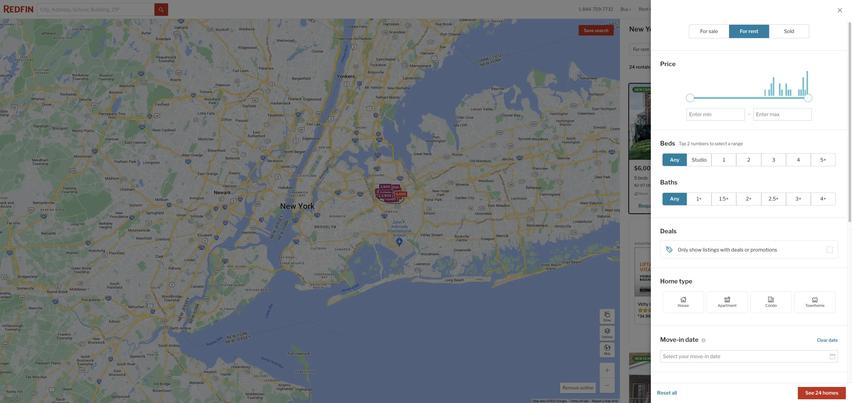 Task type: describe. For each thing, give the bounding box(es) containing it.
0 horizontal spatial 1
[[643, 88, 645, 92]]

report a map error
[[592, 400, 618, 403]]

City, Address, School, Building, ZIP search field
[[37, 3, 154, 16]]

1.5+ radio
[[712, 193, 737, 206]]

930-
[[809, 338, 821, 344]]

house for $6,500 /mo
[[748, 192, 757, 196]]

day
[[645, 88, 652, 92]]

or
[[745, 247, 750, 253]]

photo of 7112 165th st, fresh meadows, ny 11365 image
[[739, 218, 842, 295]]

for for for sale checkbox
[[700, 28, 708, 34]]

3+
[[796, 196, 802, 202]]

For rent checkbox
[[729, 24, 770, 38]]

5 beds
[[634, 176, 648, 181]]

0 horizontal spatial home type
[[660, 278, 693, 285]]

899- for $6,000 /mo
[[699, 203, 711, 209]]

3,250
[[381, 191, 391, 195]]

next button image
[[722, 119, 728, 125]]

2.5+
[[769, 196, 779, 202]]

hrs
[[648, 357, 654, 361]]

2+
[[746, 196, 752, 202]]

3101
[[821, 338, 833, 344]]

townhome
[[806, 304, 825, 308]]

2 baths
[[760, 310, 775, 315]]

for for for rent checkbox
[[740, 28, 748, 34]]

$6,000 /mo
[[634, 165, 665, 172]]

4+
[[820, 196, 826, 202]]

of
[[580, 400, 583, 403]]

range
[[732, 141, 743, 146]]

reset all button
[[657, 388, 677, 400]]

photo of 82-07 193 st, hollis, ny 11423 image
[[629, 84, 733, 160]]

2 list box from the left
[[755, 398, 838, 404]]

all filters
[[788, 47, 806, 52]]

(718) 899-7000 link for $6,000 /mo
[[679, 201, 728, 211]]

for inside for rent button
[[633, 47, 640, 52]]

sale
[[709, 28, 718, 34]]

baths for $6,000 /mo
[[659, 176, 670, 181]]

google
[[557, 400, 567, 403]]

apartment inside checkbox
[[718, 304, 737, 308]]

rent inside checkbox
[[749, 28, 759, 34]]

tap
[[679, 141, 687, 146]]

new
[[629, 25, 644, 33]]

a down "2.5+"
[[768, 203, 771, 209]]

$6,500 /mo
[[744, 165, 774, 172]]

new 15 hrs ago
[[635, 357, 662, 361]]

reset
[[657, 391, 671, 397]]

ft
[[790, 310, 793, 315]]

4,000
[[385, 197, 396, 201]]

favorite button checkbox for $6,000 /mo
[[720, 165, 728, 173]]

sort
[[658, 65, 667, 70]]

map button
[[600, 343, 615, 358]]

9,000
[[377, 193, 387, 197]]

request a tour button for $6,000
[[634, 201, 679, 210]]

3+ radio
[[786, 193, 811, 206]]

ad region
[[635, 248, 728, 325]]

draw
[[604, 319, 611, 322]]

1 vertical spatial type
[[679, 278, 693, 285]]

1.5+
[[720, 196, 729, 202]]

82-
[[634, 183, 640, 188]]

1-844-759-7732 link
[[579, 7, 613, 12]]

tour for $6,500 /mo
[[772, 203, 782, 209]]

Sold checkbox
[[769, 24, 810, 38]]

maximum price slider
[[804, 94, 812, 102]]

clear date
[[817, 338, 838, 343]]

Studio checkbox
[[687, 154, 712, 167]]

1-844-759-7732
[[579, 7, 613, 12]]

price inside price button
[[668, 47, 678, 52]]

numbers
[[691, 141, 709, 146]]

house for $6,000 /mo
[[639, 192, 648, 196]]

(718) for $6,500 /mo
[[795, 203, 807, 209]]

For sale checkbox
[[689, 24, 729, 38]]

:
[[667, 65, 668, 70]]

for
[[703, 25, 712, 33]]

beds / baths button
[[733, 43, 774, 56]]

Any radio
[[663, 193, 687, 206]]

report
[[592, 400, 602, 403]]

favorite button image
[[720, 165, 728, 173]]

2,500
[[389, 185, 399, 189]]

$6,500
[[744, 165, 764, 172]]

2,250
[[388, 188, 397, 192]]

recommended button
[[668, 64, 705, 70]]

photos button
[[803, 66, 828, 75]]

google image
[[2, 396, 22, 404]]

3,900
[[383, 193, 393, 198]]

home inside home type button
[[696, 47, 709, 52]]

map for map data ©2023 google
[[533, 400, 539, 403]]

899- for $6,500 /mo
[[808, 203, 820, 209]]

beds for $2,600
[[747, 310, 757, 315]]

0 horizontal spatial date
[[685, 336, 699, 344]]

0 horizontal spatial baths
[[660, 179, 678, 186]]

rent
[[714, 25, 729, 33]]

3
[[772, 157, 775, 163]]

see 24 homes button
[[798, 388, 846, 400]]

7732
[[603, 7, 613, 12]]

sq
[[784, 310, 789, 315]]

terms
[[570, 400, 579, 403]]

3.5 baths
[[651, 176, 670, 181]]

deals
[[660, 228, 677, 235]]

reset all
[[657, 391, 677, 397]]

map data ©2023 google
[[533, 400, 567, 403]]

favorite button checkbox for $2,600 /mo
[[829, 300, 837, 308]]

date inside button
[[829, 338, 838, 343]]

only show listings with deals or promotions
[[678, 247, 777, 253]]

any for studio
[[670, 157, 680, 163]]

baths for $2,600 /mo
[[764, 310, 775, 315]]

submit search image
[[159, 7, 164, 12]]

tour for $6,000 /mo
[[663, 203, 673, 209]]

1+
[[697, 196, 702, 202]]

5+
[[820, 157, 826, 163]]

new for new 1 day ago
[[635, 88, 643, 92]]

6,500
[[391, 194, 401, 199]]

house inside option
[[678, 304, 689, 308]]

2+ radio
[[737, 193, 761, 206]]

in
[[679, 336, 684, 344]]

1 vertical spatial —
[[674, 176, 678, 181]]

$2,600
[[744, 300, 764, 306]]

sold
[[784, 28, 795, 34]]

24 rentals
[[629, 65, 650, 70]]

minimum price slider
[[686, 94, 694, 102]]

a left any radio at the right of page
[[659, 203, 662, 209]]



Task type: vqa. For each thing, say whether or not it's contained in the screenshot.
1st tour from right
yes



Task type: locate. For each thing, give the bounding box(es) containing it.
any inside option
[[670, 157, 680, 163]]

0 horizontal spatial tour
[[663, 203, 673, 209]]

map region
[[0, 0, 695, 404]]

0 horizontal spatial request
[[639, 203, 658, 209]]

Select your move-in date text field
[[663, 354, 830, 360]]

a left map
[[602, 400, 604, 403]]

1 up favorite button image
[[723, 157, 725, 163]]

for rent up /
[[740, 28, 759, 34]]

apartment down 2 beds
[[748, 327, 764, 330]]

0 horizontal spatial —
[[674, 176, 678, 181]]

select
[[715, 141, 727, 146]]

0 vertical spatial any
[[670, 157, 680, 163]]

1 horizontal spatial 7000
[[820, 203, 833, 209]]

2 for 2 baths
[[760, 310, 763, 315]]

1 vertical spatial rent
[[641, 47, 649, 52]]

report a map error link
[[592, 400, 618, 403]]

ago right day
[[652, 88, 659, 92]]

0 vertical spatial favorite button image
[[829, 165, 837, 173]]

favorite button checkbox
[[829, 165, 837, 173]]

map for map
[[604, 352, 611, 356]]

any inside radio
[[670, 196, 680, 202]]

759-
[[593, 7, 603, 12]]

15
[[643, 357, 647, 361]]

request a tour down "2.5+"
[[748, 203, 782, 209]]

2 request a tour from the left
[[748, 203, 782, 209]]

—
[[748, 112, 751, 116], [674, 176, 678, 181], [779, 310, 783, 315]]

ago
[[652, 88, 659, 92], [655, 357, 662, 361]]

square
[[660, 382, 681, 390]]

request a tour button for $6,500
[[744, 201, 789, 210]]

beds
[[638, 176, 648, 181], [747, 310, 757, 315]]

5+ checkbox
[[811, 154, 836, 167]]

11423
[[676, 183, 686, 188]]

0 vertical spatial favorite button checkbox
[[720, 165, 728, 173]]

0 vertical spatial ago
[[652, 88, 659, 92]]

0 horizontal spatial map
[[533, 400, 539, 403]]

1 horizontal spatial house
[[678, 304, 689, 308]]

any down tap
[[670, 157, 680, 163]]

favorite button image
[[829, 165, 837, 173], [829, 300, 837, 308]]

1 horizontal spatial (718)
[[795, 203, 807, 209]]

1 horizontal spatial request a tour button
[[744, 201, 789, 210]]

1 horizontal spatial request
[[748, 203, 767, 209]]

home type inside button
[[696, 47, 719, 52]]

1 request a tour button from the left
[[634, 201, 679, 210]]

only
[[678, 247, 688, 253]]

list box down footage at the bottom right of the page
[[660, 398, 744, 404]]

(917) 930-3101
[[796, 338, 833, 344]]

1 horizontal spatial home
[[696, 47, 709, 52]]

request a tour
[[639, 203, 673, 209], [748, 203, 782, 209]]

1 horizontal spatial request a tour
[[748, 203, 782, 209]]

1 left day
[[643, 88, 645, 92]]

4,300
[[379, 194, 389, 198], [385, 195, 395, 199]]

show
[[690, 247, 702, 253]]

1 horizontal spatial home type
[[696, 47, 719, 52]]

ny
[[670, 183, 675, 188]]

save
[[584, 28, 594, 33]]

0 horizontal spatial request a tour button
[[634, 201, 679, 210]]

new for new 15 hrs ago
[[635, 357, 643, 361]]

ago for new 15 hrs ago
[[655, 357, 662, 361]]

type up the 'house' option
[[679, 278, 693, 285]]

save search button
[[579, 25, 614, 36]]

rent up beds / baths button
[[749, 28, 759, 34]]

ago right hrs
[[655, 357, 662, 361]]

0 vertical spatial beds
[[638, 176, 648, 181]]

1 favorite button image from the top
[[829, 165, 837, 173]]

1 899- from the left
[[699, 203, 711, 209]]

1 inside checkbox
[[723, 157, 725, 163]]

1 2,900 from the left
[[383, 194, 393, 198]]

request for $6,500
[[748, 203, 767, 209]]

0 vertical spatial rent
[[749, 28, 759, 34]]

request a tour for $6,000
[[639, 203, 673, 209]]

0 horizontal spatial list box
[[660, 398, 744, 404]]

0 horizontal spatial for rent
[[633, 47, 649, 52]]

for rent inside for rent button
[[633, 47, 649, 52]]

favorite button checkbox
[[720, 165, 728, 173], [829, 300, 837, 308]]

type down 'sale'
[[710, 47, 719, 52]]

for inside for sale checkbox
[[700, 28, 708, 34]]

new york apartments for rent
[[629, 25, 729, 33]]

24 inside button
[[816, 391, 822, 397]]

3 checkbox
[[761, 154, 786, 167]]

1 vertical spatial apartment
[[748, 327, 764, 330]]

for rent
[[740, 28, 759, 34], [633, 47, 649, 52]]

/
[[748, 47, 750, 52]]

6,000
[[396, 192, 406, 197]]

for up '24 rentals'
[[633, 47, 640, 52]]

899-
[[699, 203, 711, 209], [808, 203, 820, 209]]

request down 2+
[[748, 203, 767, 209]]

1 vertical spatial baths
[[764, 310, 775, 315]]

price up :
[[668, 47, 678, 52]]

2,400
[[382, 190, 392, 195]]

2 inside option
[[748, 157, 751, 163]]

2 vertical spatial —
[[779, 310, 783, 315]]

1+ radio
[[687, 193, 712, 206]]

beds for beds / baths
[[737, 47, 747, 52]]

rent up rentals
[[641, 47, 649, 52]]

0 vertical spatial beds
[[737, 47, 747, 52]]

844-
[[583, 7, 593, 12]]

any for 1+
[[670, 196, 680, 202]]

1 horizontal spatial date
[[829, 338, 838, 343]]

2 beds
[[744, 310, 757, 315]]

1 vertical spatial home
[[660, 278, 678, 285]]

1 (718) 899-7000 link from the left
[[679, 201, 728, 211]]

previous button image
[[634, 119, 641, 125]]

request a tour down st,
[[639, 203, 673, 209]]

0 horizontal spatial home
[[660, 278, 678, 285]]

0 horizontal spatial 24
[[629, 65, 635, 70]]

2 (718) 899-7000 link from the left
[[789, 201, 837, 211]]

2 tour from the left
[[772, 203, 782, 209]]

4,800
[[390, 188, 400, 192]]

beds left /
[[737, 47, 747, 52]]

home up the 'house' option
[[660, 278, 678, 285]]

1 vertical spatial baths
[[660, 179, 678, 186]]

1 vertical spatial favorite button image
[[829, 300, 837, 308]]

0 horizontal spatial 899-
[[699, 203, 711, 209]]

0 vertical spatial map
[[604, 352, 611, 356]]

ago for new 1 day ago
[[652, 88, 659, 92]]

rent inside button
[[641, 47, 649, 52]]

filters
[[795, 47, 806, 52]]

studio
[[692, 157, 707, 163]]

4
[[797, 157, 800, 163]]

Townhome checkbox
[[794, 292, 836, 313]]

new left day
[[635, 88, 643, 92]]

1 horizontal spatial 899-
[[808, 203, 820, 209]]

0 horizontal spatial type
[[679, 278, 693, 285]]

favorite button checkbox right townhome
[[829, 300, 837, 308]]

option group
[[689, 24, 810, 38], [663, 154, 836, 167], [663, 193, 836, 206], [663, 292, 836, 313]]

move-
[[660, 336, 679, 344]]

1 any from the top
[[670, 157, 680, 163]]

data
[[540, 400, 546, 403]]

1 new from the top
[[635, 88, 643, 92]]

7000 for $6,500 /mo
[[820, 203, 833, 209]]

beds for $6,000
[[638, 176, 648, 181]]

0 horizontal spatial house
[[639, 192, 648, 196]]

for rent inside for rent checkbox
[[740, 28, 759, 34]]

1 vertical spatial favorite button checkbox
[[829, 300, 837, 308]]

Apartment checkbox
[[707, 292, 748, 313]]

baths inside button
[[751, 47, 762, 52]]

0 horizontal spatial rent
[[641, 47, 649, 52]]

0 horizontal spatial apartment
[[718, 304, 737, 308]]

1 request a tour from the left
[[639, 203, 673, 209]]

(718) 899-7000 for $6,500 /mo
[[795, 203, 833, 209]]

advertisement
[[635, 241, 661, 246]]

2 new from the top
[[635, 357, 643, 361]]

options
[[602, 335, 613, 339]]

request down 193
[[639, 203, 658, 209]]

0 horizontal spatial (718) 899-7000
[[686, 203, 724, 209]]

2 horizontal spatial house
[[748, 192, 757, 196]]

(718) down "1+"
[[686, 203, 698, 209]]

2 2,900 from the left
[[381, 194, 391, 198]]

beds for beds
[[660, 140, 675, 147]]

new left the 15
[[635, 357, 643, 361]]

footage
[[683, 382, 706, 390]]

2
[[687, 141, 690, 146], [748, 157, 751, 163], [380, 191, 382, 195], [744, 310, 746, 315], [760, 310, 763, 315]]

2 horizontal spatial —
[[779, 310, 783, 315]]

/mo up 2 baths
[[764, 300, 774, 306]]

(718) for $6,000 /mo
[[686, 203, 698, 209]]

0 horizontal spatial (718)
[[686, 203, 698, 209]]

2 request from the left
[[748, 203, 767, 209]]

$2,600 /mo
[[744, 300, 774, 306]]

193
[[646, 183, 653, 188]]

for rent up '24 rentals'
[[633, 47, 649, 52]]

/mo
[[655, 165, 665, 172], [764, 165, 774, 172], [764, 300, 774, 306]]

new 1 day ago
[[635, 88, 659, 92]]

0 horizontal spatial beds
[[638, 176, 648, 181]]

1 horizontal spatial —
[[748, 112, 751, 116]]

1 vertical spatial ago
[[655, 357, 662, 361]]

(718) 899-7000 for $6,000 /mo
[[686, 203, 724, 209]]

home down for sale
[[696, 47, 709, 52]]

2 horizontal spatial for
[[740, 28, 748, 34]]

0 vertical spatial 24
[[629, 65, 635, 70]]

for inside for rent checkbox
[[740, 28, 748, 34]]

7000
[[711, 203, 724, 209], [820, 203, 833, 209]]

Enter min text field
[[689, 112, 742, 117]]

(718) 899-7000 down 4+
[[795, 203, 833, 209]]

1 horizontal spatial 24
[[816, 391, 822, 397]]

option group containing house
[[663, 292, 836, 313]]

option group containing for sale
[[689, 24, 810, 38]]

1 vertical spatial new
[[635, 357, 643, 361]]

1 horizontal spatial map
[[604, 352, 611, 356]]

1 checkbox
[[712, 154, 737, 167]]

1 vertical spatial any
[[670, 196, 680, 202]]

2 7000 from the left
[[820, 203, 833, 209]]

0 horizontal spatial favorite button checkbox
[[720, 165, 728, 173]]

0 horizontal spatial 7000
[[711, 203, 724, 209]]

2.5+ radio
[[761, 193, 786, 206]]

0 vertical spatial —
[[748, 112, 751, 116]]

1 vertical spatial price
[[660, 60, 676, 68]]

for left 'sale'
[[700, 28, 708, 34]]

0 vertical spatial home
[[696, 47, 709, 52]]

1 tour from the left
[[663, 203, 673, 209]]

1 horizontal spatial 1
[[723, 157, 725, 163]]

options button
[[600, 326, 615, 341]]

tap 2 numbers to select a range
[[679, 141, 743, 146]]

request a tour for $6,500
[[748, 203, 782, 209]]

Condo checkbox
[[751, 292, 792, 313]]

apartment left '$2,600'
[[718, 304, 737, 308]]

date
[[685, 336, 699, 344], [829, 338, 838, 343]]

favorite button image for $2,600 /mo
[[829, 300, 837, 308]]

1 horizontal spatial favorite button checkbox
[[829, 300, 837, 308]]

Any checkbox
[[663, 154, 687, 167]]

favorite button checkbox down 'select'
[[720, 165, 728, 173]]

7000 down "1.5+"
[[711, 203, 724, 209]]

search
[[595, 28, 609, 33]]

1 horizontal spatial type
[[710, 47, 719, 52]]

1 horizontal spatial tour
[[772, 203, 782, 209]]

2 (718) 899-7000 from the left
[[795, 203, 833, 209]]

2 inside map region
[[380, 191, 382, 195]]

tour down "2.5+"
[[772, 203, 782, 209]]

$6,000
[[634, 165, 655, 172]]

0 vertical spatial 1
[[643, 88, 645, 92]]

condo
[[766, 304, 777, 308]]

24 right see
[[816, 391, 822, 397]]

see
[[806, 391, 815, 397]]

beds right 5
[[638, 176, 648, 181]]

2 (718) from the left
[[795, 203, 807, 209]]

1 vertical spatial map
[[533, 400, 539, 403]]

to
[[710, 141, 714, 146]]

date right clear in the bottom right of the page
[[829, 338, 838, 343]]

— sq ft
[[779, 310, 793, 315]]

beds / baths
[[737, 47, 762, 52]]

(917)
[[796, 338, 808, 344]]

/mo for $6,500
[[764, 165, 774, 172]]

terms of use
[[570, 400, 589, 403]]

beds down '$2,600'
[[747, 310, 757, 315]]

0 vertical spatial baths
[[659, 176, 670, 181]]

0 vertical spatial price
[[668, 47, 678, 52]]

1 horizontal spatial for
[[700, 28, 708, 34]]

0 vertical spatial new
[[635, 88, 643, 92]]

1 horizontal spatial for rent
[[740, 28, 759, 34]]

map inside "map" button
[[604, 352, 611, 356]]

0 horizontal spatial (718) 899-7000 link
[[679, 201, 728, 211]]

1 horizontal spatial beds
[[747, 310, 757, 315]]

1 vertical spatial 1
[[723, 157, 725, 163]]

type inside button
[[710, 47, 719, 52]]

2 for 2 units
[[380, 191, 382, 195]]

1 horizontal spatial (718) 899-7000 link
[[789, 201, 837, 211]]

york
[[645, 25, 660, 33]]

24 left rentals
[[629, 65, 635, 70]]

5
[[634, 176, 637, 181]]

all filters button
[[777, 43, 812, 56]]

hollis,
[[659, 183, 669, 188]]

any down ny
[[670, 196, 680, 202]]

1 horizontal spatial list box
[[755, 398, 838, 404]]

home type up the 'house' option
[[660, 278, 693, 285]]

2 any from the top
[[670, 196, 680, 202]]

st,
[[653, 183, 658, 188]]

remove
[[563, 386, 579, 391]]

1 vertical spatial home type
[[660, 278, 693, 285]]

0 horizontal spatial request a tour
[[639, 203, 673, 209]]

0 vertical spatial apartment
[[718, 304, 737, 308]]

1 vertical spatial 24
[[816, 391, 822, 397]]

1 7000 from the left
[[711, 203, 724, 209]]

1 horizontal spatial apartment
[[748, 327, 764, 330]]

1 horizontal spatial baths
[[751, 47, 762, 52]]

rentals
[[636, 65, 650, 70]]

tour
[[663, 203, 673, 209], [772, 203, 782, 209]]

for sale
[[700, 28, 718, 34]]

use
[[583, 400, 589, 403]]

1 (718) from the left
[[686, 203, 698, 209]]

(718) 899-7000 down "1+"
[[686, 203, 724, 209]]

photo of 6914 182nd st, flushing, ny 11365 image
[[739, 353, 842, 404]]

/mo for $2,600
[[764, 300, 774, 306]]

2 for 2 beds
[[744, 310, 746, 315]]

save search
[[584, 28, 609, 33]]

see 24 homes
[[806, 391, 839, 397]]

1 horizontal spatial (718) 899-7000
[[795, 203, 833, 209]]

photo of 18117 tudor rd, jamaica, ny 11432 image
[[739, 84, 842, 160]]

(718) 899-7000 link for $6,500 /mo
[[789, 201, 837, 211]]

1 vertical spatial beds
[[660, 140, 675, 147]]

/mo down 3
[[764, 165, 774, 172]]

5,000
[[386, 188, 396, 193]]

7000 for $6,000 /mo
[[711, 203, 724, 209]]

0 vertical spatial home type
[[696, 47, 719, 52]]

1 (718) 899-7000 from the left
[[686, 203, 724, 209]]

1 horizontal spatial rent
[[749, 28, 759, 34]]

0 vertical spatial baths
[[751, 47, 762, 52]]

map down "options"
[[604, 352, 611, 356]]

price down price button
[[660, 60, 676, 68]]

apartments
[[662, 25, 701, 33]]

4+ radio
[[811, 193, 836, 206]]

for up 'beds / baths'
[[740, 28, 748, 34]]

/mo up 3.5 baths
[[655, 165, 665, 172]]

House checkbox
[[663, 292, 704, 313]]

1 vertical spatial for rent
[[633, 47, 649, 52]]

/mo for $6,000
[[655, 165, 665, 172]]

price button
[[664, 43, 690, 56]]

©2023
[[547, 400, 556, 403]]

7000 down 4+
[[820, 203, 833, 209]]

0 horizontal spatial for
[[633, 47, 640, 52]]

0 vertical spatial type
[[710, 47, 719, 52]]

tour down hollis,
[[663, 203, 673, 209]]

list box
[[660, 398, 744, 404], [755, 398, 838, 404]]

1 vertical spatial beds
[[747, 310, 757, 315]]

2 for 2
[[748, 157, 751, 163]]

1-
[[579, 7, 583, 12]]

1 horizontal spatial baths
[[764, 310, 775, 315]]

1 request from the left
[[639, 203, 658, 209]]

07
[[640, 183, 645, 188]]

4 checkbox
[[786, 154, 811, 167]]

terms of use link
[[570, 400, 589, 403]]

3,300
[[385, 187, 395, 191]]

2,900
[[383, 194, 393, 198], [381, 194, 391, 198]]

favorite button image for $6,500 /mo
[[829, 165, 837, 173]]

0 horizontal spatial baths
[[659, 176, 670, 181]]

(718) down 3+
[[795, 203, 807, 209]]

0 horizontal spatial beds
[[660, 140, 675, 147]]

2 899- from the left
[[808, 203, 820, 209]]

home type down for sale
[[696, 47, 719, 52]]

list box down see
[[755, 398, 838, 404]]

map left data
[[533, 400, 539, 403]]

baths up hollis,
[[659, 176, 670, 181]]

photo of 7510 167th st unit 2f, queens, ny 11366 image
[[629, 353, 733, 404]]

0 vertical spatial for rent
[[740, 28, 759, 34]]

request for $6,000
[[639, 203, 658, 209]]

map
[[605, 400, 611, 403]]

(917) 930-3101 link
[[790, 335, 837, 346]]

Enter max text field
[[756, 112, 809, 117]]

(718)
[[686, 203, 698, 209], [795, 203, 807, 209]]

date right in
[[685, 336, 699, 344]]

2 favorite button image from the top
[[829, 300, 837, 308]]

baths down condo
[[764, 310, 775, 315]]

1 horizontal spatial beds
[[737, 47, 747, 52]]

a left 'range'
[[728, 141, 731, 146]]

2 request a tour button from the left
[[744, 201, 789, 210]]

2 checkbox
[[737, 154, 761, 167]]

1 list box from the left
[[660, 398, 744, 404]]

homes
[[823, 391, 839, 397]]

beds inside button
[[737, 47, 747, 52]]

error
[[612, 400, 618, 403]]

beds left tap
[[660, 140, 675, 147]]



